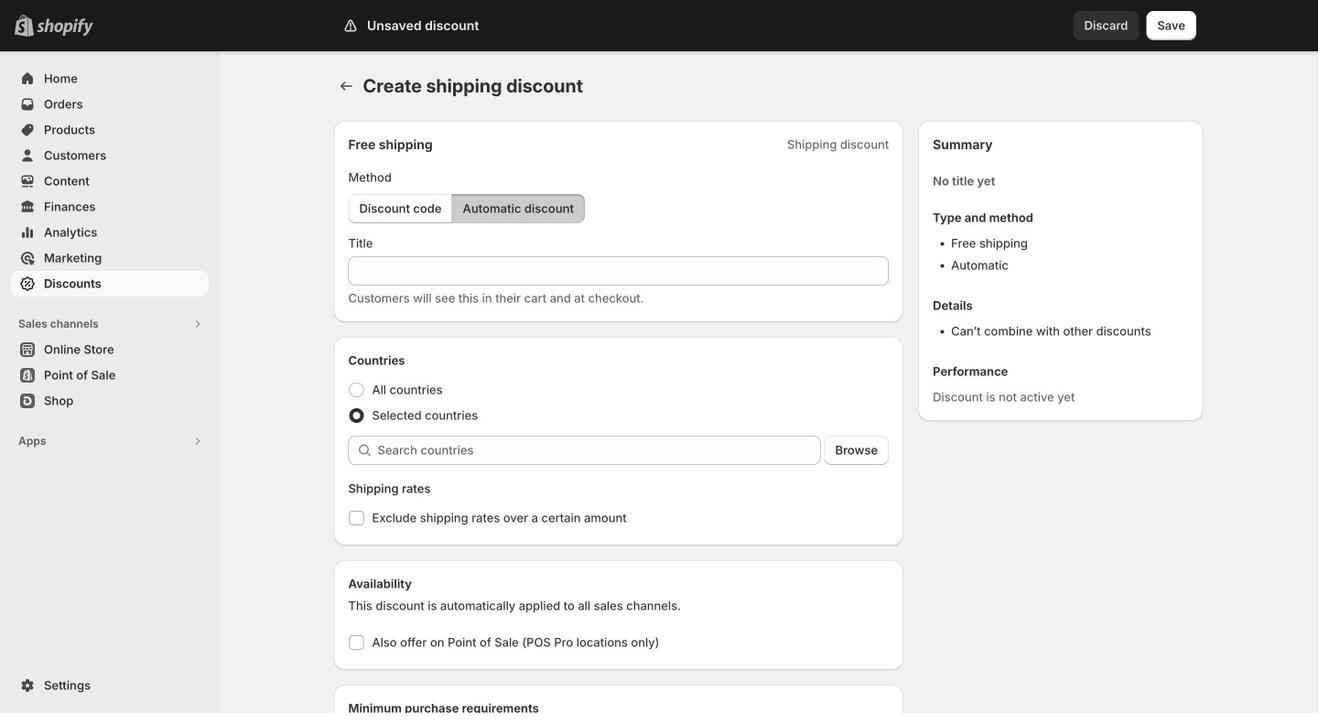 Task type: vqa. For each thing, say whether or not it's contained in the screenshot.
SHORT SLEEVE T-SHIRT text box
no



Task type: describe. For each thing, give the bounding box(es) containing it.
shopify image
[[37, 18, 93, 36]]



Task type: locate. For each thing, give the bounding box(es) containing it.
Search countries text field
[[378, 436, 821, 465]]

None text field
[[348, 256, 889, 286]]



